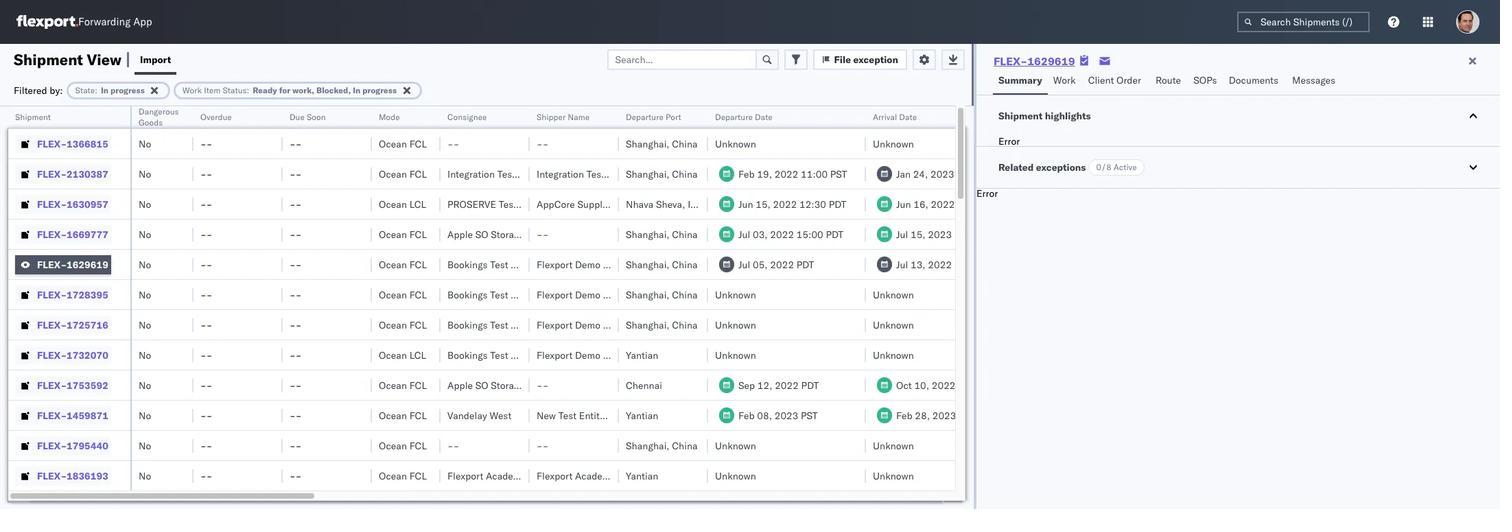 Task type: locate. For each thing, give the bounding box(es) containing it.
0 vertical spatial not
[[549, 228, 568, 241]]

fcl for flex-1728395
[[410, 289, 427, 301]]

0 horizontal spatial jun
[[739, 198, 754, 210]]

1 co. from the top
[[640, 259, 653, 271]]

error up 'related'
[[999, 135, 1021, 148]]

flex-1629619 down flex-1669777
[[37, 259, 108, 271]]

2 jun from the left
[[897, 198, 912, 210]]

bookings for flex-1629619
[[448, 259, 488, 271]]

1 vertical spatial apple
[[448, 379, 473, 392]]

1 bookings from the top
[[448, 259, 488, 271]]

jul left the 05,
[[739, 259, 751, 271]]

co. for 1728395
[[640, 289, 653, 301]]

1 not from the top
[[549, 228, 568, 241]]

pdt down '20:30'
[[958, 198, 975, 210]]

1 vertical spatial ocean lcl
[[379, 349, 427, 361]]

forwarding
[[78, 15, 131, 28]]

resize handle column header
[[114, 106, 130, 509], [177, 106, 194, 509], [266, 106, 283, 509], [356, 106, 372, 509], [424, 106, 441, 509], [514, 106, 530, 509], [603, 106, 619, 509], [692, 106, 709, 509], [850, 106, 866, 509]]

no for flex-1629619
[[139, 259, 151, 271]]

4 flexport demo shipper co. from the top
[[537, 349, 653, 361]]

feb left 19,
[[739, 168, 755, 180]]

2 : from the left
[[247, 85, 249, 95]]

bookings for flex-1728395
[[448, 289, 488, 301]]

5 shanghai, from the top
[[626, 289, 670, 301]]

2 lcl from the top
[[410, 349, 427, 361]]

import
[[140, 53, 171, 66]]

4 fcl from the top
[[410, 259, 427, 271]]

vandelay west
[[448, 410, 512, 422]]

1 vertical spatial error
[[977, 187, 999, 200]]

flex-1732070
[[37, 349, 108, 361]]

8 resize handle column header from the left
[[692, 106, 709, 509]]

flex- inside "button"
[[37, 470, 67, 482]]

port
[[666, 112, 682, 122]]

date right arrival
[[900, 112, 917, 122]]

7 fcl from the top
[[410, 379, 427, 392]]

departure left port
[[626, 112, 664, 122]]

oct
[[897, 379, 912, 392]]

6 ocean fcl from the top
[[379, 319, 427, 331]]

3 fcl from the top
[[410, 228, 427, 241]]

6 resize handle column header from the left
[[514, 106, 530, 509]]

in right "state"
[[101, 85, 109, 95]]

2022 for 19,
[[775, 168, 799, 180]]

jul up jul 13, 2022 pdt
[[897, 228, 909, 241]]

china for flex-1366815
[[672, 138, 698, 150]]

ocean fcl for flex-1459871
[[379, 410, 427, 422]]

state
[[75, 85, 95, 95]]

in right blocked,
[[353, 85, 361, 95]]

: left ready
[[247, 85, 249, 95]]

5 ocean from the top
[[379, 259, 407, 271]]

departure right port
[[715, 112, 753, 122]]

0 horizontal spatial flex-1629619
[[37, 259, 108, 271]]

9 resize handle column header from the left
[[850, 106, 866, 509]]

1 vertical spatial not
[[549, 379, 568, 392]]

2023 right the 24,
[[931, 168, 955, 180]]

messages
[[1293, 74, 1336, 87]]

0 vertical spatial ocean lcl
[[379, 198, 427, 210]]

24,
[[914, 168, 929, 180]]

use)
[[571, 228, 596, 241], [571, 379, 596, 392]]

no for flex-1366815
[[139, 138, 151, 150]]

jun 15, 2022 12:30 pdt
[[739, 198, 847, 210]]

shanghai, china for flex-1366815
[[626, 138, 698, 150]]

flex- for flex-1836193 "button"
[[37, 470, 67, 482]]

flex- down flex-1732070 button
[[37, 379, 67, 392]]

feb left the 08,
[[739, 410, 755, 422]]

2023 right the 08,
[[775, 410, 799, 422]]

apple down the proserve
[[448, 228, 473, 241]]

pdt down 15:00
[[797, 259, 815, 271]]

shanghai, for flex-1629619
[[626, 259, 670, 271]]

3 co. from the top
[[640, 319, 653, 331]]

not
[[549, 228, 568, 241], [549, 379, 568, 392]]

20:30
[[957, 168, 984, 180]]

0 horizontal spatial work
[[183, 85, 202, 95]]

1 resize handle column header from the left
[[114, 106, 130, 509]]

1 bookings test consignee from the top
[[448, 259, 557, 271]]

storage up west
[[491, 379, 524, 392]]

3 resize handle column header from the left
[[266, 106, 283, 509]]

co. for 1629619
[[640, 259, 653, 271]]

(do for chennai
[[527, 379, 547, 392]]

9 ocean fcl from the top
[[379, 440, 427, 452]]

1 horizontal spatial progress
[[363, 85, 397, 95]]

arrival
[[873, 112, 898, 122]]

shanghai, for flex-2130387
[[626, 168, 670, 180]]

2 shanghai, from the top
[[626, 168, 670, 180]]

consignee
[[448, 112, 487, 122], [511, 259, 557, 271], [511, 289, 557, 301], [511, 319, 557, 331], [511, 349, 557, 361]]

flexport for 1629619
[[537, 259, 573, 271]]

china for flex-1795440
[[672, 440, 698, 452]]

route
[[1156, 74, 1182, 87]]

academy right inc.
[[575, 470, 615, 482]]

work down flex-1629619 link
[[1054, 74, 1076, 87]]

shanghai, for flex-1795440
[[626, 440, 670, 452]]

flex- down flex-1366815 button
[[37, 168, 67, 180]]

1 academy from the left
[[486, 470, 526, 482]]

shipment down summary button
[[999, 110, 1043, 122]]

jul left 03,
[[739, 228, 751, 241]]

pdt for sep 12, 2022 pdt
[[802, 379, 819, 392]]

shipment down filtered
[[15, 112, 51, 122]]

1836193
[[67, 470, 108, 482]]

2 china from the top
[[672, 168, 698, 180]]

jan
[[897, 168, 911, 180]]

feb 08, 2023 pst
[[739, 410, 818, 422]]

2023 right 28,
[[933, 410, 957, 422]]

28,
[[915, 410, 930, 422]]

work left item
[[183, 85, 202, 95]]

flex- down flex-2130387 button
[[37, 198, 67, 210]]

4 shanghai, from the top
[[626, 259, 670, 271]]

1629619 up summary on the right
[[1028, 54, 1076, 68]]

2 bookings test consignee from the top
[[448, 289, 557, 301]]

flex- down flex-1728395 button
[[37, 319, 67, 331]]

1 date from the left
[[755, 112, 773, 122]]

flex- for flex-1753592 button
[[37, 379, 67, 392]]

jul for jul 03, 2022 15:00 pdt
[[739, 228, 751, 241]]

2022 for 05,
[[771, 259, 794, 271]]

sheva,
[[656, 198, 686, 210]]

2022 right 03,
[[771, 228, 794, 241]]

feb left 28,
[[897, 410, 913, 422]]

11:00
[[801, 168, 828, 180]]

demo
[[575, 259, 601, 271], [575, 289, 601, 301], [575, 319, 601, 331], [575, 349, 601, 361]]

1 shanghai, from the top
[[626, 138, 670, 150]]

5 resize handle column header from the left
[[424, 106, 441, 509]]

0 vertical spatial so
[[476, 228, 489, 241]]

use) down appcore supply ltd
[[571, 228, 596, 241]]

0 vertical spatial storage
[[491, 228, 524, 241]]

2022 right 19,
[[775, 168, 799, 180]]

1 shanghai, china from the top
[[626, 138, 698, 150]]

flex- down the flex-1669777 button
[[37, 259, 67, 271]]

vandelay
[[448, 410, 487, 422]]

5 ocean fcl from the top
[[379, 289, 427, 301]]

1 china from the top
[[672, 138, 698, 150]]

jun for jun 15, 2022 12:30 pdt
[[739, 198, 754, 210]]

08,
[[758, 410, 772, 422]]

0 vertical spatial (do
[[527, 228, 547, 241]]

so for chennai
[[476, 379, 489, 392]]

0 horizontal spatial :
[[95, 85, 97, 95]]

8 fcl from the top
[[410, 410, 427, 422]]

2023 down jun 16, 2022 pdt
[[929, 228, 952, 241]]

shipper for flex-1725716
[[603, 319, 637, 331]]

work inside button
[[1054, 74, 1076, 87]]

0 horizontal spatial departure
[[626, 112, 664, 122]]

1 yantian from the top
[[626, 349, 659, 361]]

so up vandelay west on the left bottom
[[476, 379, 489, 392]]

2022 right the 05,
[[771, 259, 794, 271]]

flex- up flex-1629619 button
[[37, 228, 67, 241]]

bookings test consignee for flex-1728395
[[448, 289, 557, 301]]

demo for 1732070
[[575, 349, 601, 361]]

ocean for 1366815
[[379, 138, 407, 150]]

fcl for flex-1725716
[[410, 319, 427, 331]]

progress up mode
[[363, 85, 397, 95]]

no for flex-1836193
[[139, 470, 151, 482]]

1629619 inside button
[[67, 259, 108, 271]]

3 ocean from the top
[[379, 198, 407, 210]]

jul for jul 05, 2022 pdt
[[739, 259, 751, 271]]

shipment up by: in the top left of the page
[[14, 50, 83, 69]]

yantian for co.
[[626, 349, 659, 361]]

1 horizontal spatial 15,
[[911, 228, 926, 241]]

2022 right 12,
[[775, 379, 799, 392]]

flex-1753592
[[37, 379, 108, 392]]

ocean for 1669777
[[379, 228, 407, 241]]

due
[[290, 112, 305, 122]]

filtered
[[14, 84, 47, 96]]

3 shanghai, from the top
[[626, 228, 670, 241]]

3 yantian from the top
[[626, 470, 659, 482]]

0/8
[[1097, 162, 1112, 172]]

china for flex-1725716
[[672, 319, 698, 331]]

7 china from the top
[[672, 440, 698, 452]]

1 demo from the top
[[575, 259, 601, 271]]

7 shanghai, china from the top
[[626, 440, 698, 452]]

progress
[[111, 85, 145, 95], [363, 85, 397, 95]]

1 so from the top
[[476, 228, 489, 241]]

summary
[[999, 74, 1043, 87]]

12 no from the top
[[139, 470, 151, 482]]

6 ocean from the top
[[379, 289, 407, 301]]

fcl for flex-1366815
[[410, 138, 427, 150]]

flex- for flex-1725716 button
[[37, 319, 67, 331]]

resize handle column header for dangerous goods
[[177, 106, 194, 509]]

ocean fcl for flex-1795440
[[379, 440, 427, 452]]

flex- for flex-1728395 button
[[37, 289, 67, 301]]

demo for 1629619
[[575, 259, 601, 271]]

1 (do from the top
[[527, 228, 547, 241]]

apple up vandelay
[[448, 379, 473, 392]]

flex- for flex-1366815 button
[[37, 138, 67, 150]]

forwarding app link
[[16, 15, 152, 29]]

15, up 13,
[[911, 228, 926, 241]]

2 (do from the top
[[527, 379, 547, 392]]

sops button
[[1189, 68, 1224, 95]]

8 ocean fcl from the top
[[379, 410, 427, 422]]

ocean for 1732070
[[379, 349, 407, 361]]

1 vertical spatial (do
[[527, 379, 547, 392]]

academy for (sz)
[[575, 470, 615, 482]]

0 vertical spatial apple
[[448, 228, 473, 241]]

1 horizontal spatial in
[[353, 85, 361, 95]]

fcl for flex-1753592
[[410, 379, 427, 392]]

flex-1366815 button
[[15, 134, 111, 153]]

client order button
[[1083, 68, 1151, 95]]

ocean for 2130387
[[379, 168, 407, 180]]

2 academy from the left
[[575, 470, 615, 482]]

1 use) from the top
[[571, 228, 596, 241]]

1 jun from the left
[[739, 198, 754, 210]]

bookings test consignee for flex-1732070
[[448, 349, 557, 361]]

0 horizontal spatial 1629619
[[67, 259, 108, 271]]

so down the proserve
[[476, 228, 489, 241]]

appcore
[[537, 198, 575, 210]]

progress up dangerous
[[111, 85, 145, 95]]

10 ocean from the top
[[379, 410, 407, 422]]

flex- inside button
[[37, 440, 67, 452]]

1366815
[[67, 138, 108, 150]]

: down view
[[95, 85, 97, 95]]

pdt up feb 08, 2023 pst at the bottom of the page
[[802, 379, 819, 392]]

flex-1669777
[[37, 228, 108, 241]]

pdt for oct 10, 2022 pdt
[[959, 379, 976, 392]]

2 flexport demo shipper co. from the top
[[537, 289, 653, 301]]

name
[[568, 112, 590, 122]]

yantian
[[626, 349, 659, 361], [626, 410, 659, 422], [626, 470, 659, 482]]

1 apple so storage (do not use) from the top
[[448, 228, 596, 241]]

0 horizontal spatial academy
[[486, 470, 526, 482]]

flex-1753592 button
[[15, 376, 111, 395]]

2022 right the 10,
[[932, 379, 956, 392]]

jun
[[739, 198, 754, 210], [897, 198, 912, 210]]

apple so storage (do not use) for shanghai, china
[[448, 228, 596, 241]]

flex- down 'flex-1795440' button
[[37, 470, 67, 482]]

flexport. image
[[16, 15, 78, 29]]

oct 10, 2022 pdt
[[897, 379, 976, 392]]

4 bookings test consignee from the top
[[448, 349, 557, 361]]

pdt down jul 15, 2023 pdt
[[955, 259, 973, 271]]

8 no from the top
[[139, 349, 151, 361]]

flex-1836193
[[37, 470, 108, 482]]

5 shanghai, china from the top
[[626, 289, 698, 301]]

10 no from the top
[[139, 410, 151, 422]]

not down appcore
[[549, 228, 568, 241]]

dangerous
[[139, 106, 179, 117]]

date up 19,
[[755, 112, 773, 122]]

0 vertical spatial apple so storage (do not use)
[[448, 228, 596, 241]]

related exceptions
[[999, 161, 1086, 174]]

ocean for 1725716
[[379, 319, 407, 331]]

6 no from the top
[[139, 289, 151, 301]]

1 horizontal spatial work
[[1054, 74, 1076, 87]]

flex- down flex-1753592 button
[[37, 410, 67, 422]]

exception
[[854, 53, 899, 66]]

1629619 down 1669777
[[67, 259, 108, 271]]

india
[[688, 198, 710, 210]]

academy left (us)
[[486, 470, 526, 482]]

2 so from the top
[[476, 379, 489, 392]]

fcl for flex-1669777
[[410, 228, 427, 241]]

1 fcl from the top
[[410, 138, 427, 150]]

0 vertical spatial lcl
[[410, 198, 427, 210]]

2 date from the left
[[900, 112, 917, 122]]

2022 left 12:30
[[774, 198, 797, 210]]

apple so storage (do not use) for chennai
[[448, 379, 596, 392]]

2 vertical spatial yantian
[[626, 470, 659, 482]]

2022
[[775, 168, 799, 180], [774, 198, 797, 210], [931, 198, 955, 210], [771, 228, 794, 241], [771, 259, 794, 271], [929, 259, 952, 271], [775, 379, 799, 392], [932, 379, 956, 392]]

appcore supply ltd
[[537, 198, 624, 210]]

flex- down shipment button
[[37, 138, 67, 150]]

1 vertical spatial 1629619
[[67, 259, 108, 271]]

flex- down flex-1629619 button
[[37, 289, 67, 301]]

1 vertical spatial yantian
[[626, 410, 659, 422]]

shanghai, china for flex-1728395
[[626, 289, 698, 301]]

error down '20:30'
[[977, 187, 999, 200]]

account
[[520, 198, 556, 210]]

3 ocean fcl from the top
[[379, 228, 427, 241]]

1 horizontal spatial 1629619
[[1028, 54, 1076, 68]]

16,
[[914, 198, 929, 210]]

3 bookings from the top
[[448, 319, 488, 331]]

use) for chennai
[[571, 379, 596, 392]]

3 shanghai, china from the top
[[626, 228, 698, 241]]

shipment inside button
[[999, 110, 1043, 122]]

bookings test consignee for flex-1629619
[[448, 259, 557, 271]]

5 fcl from the top
[[410, 289, 427, 301]]

3 china from the top
[[672, 228, 698, 241]]

blocked,
[[316, 85, 351, 95]]

1 horizontal spatial jun
[[897, 198, 912, 210]]

2 no from the top
[[139, 168, 151, 180]]

jun left 16,
[[897, 198, 912, 210]]

10 fcl from the top
[[410, 470, 427, 482]]

by:
[[50, 84, 63, 96]]

apple so storage (do not use) up west
[[448, 379, 596, 392]]

10,
[[915, 379, 930, 392]]

1 vertical spatial apple so storage (do not use)
[[448, 379, 596, 392]]

5 no from the top
[[139, 259, 151, 271]]

4 no from the top
[[139, 228, 151, 241]]

0 horizontal spatial progress
[[111, 85, 145, 95]]

1 vertical spatial 15,
[[911, 228, 926, 241]]

flex-1795440 button
[[15, 436, 111, 456]]

departure
[[626, 112, 664, 122], [715, 112, 753, 122]]

departure date
[[715, 112, 773, 122]]

1 horizontal spatial flex-1629619
[[994, 54, 1076, 68]]

(do down account
[[527, 228, 547, 241]]

so for shanghai, china
[[476, 228, 489, 241]]

1 vertical spatial use)
[[571, 379, 596, 392]]

0 vertical spatial 15,
[[756, 198, 771, 210]]

flex- up flex-1753592 button
[[37, 349, 67, 361]]

flex-1728395 button
[[15, 285, 111, 305]]

0 vertical spatial yantian
[[626, 349, 659, 361]]

4 china from the top
[[672, 259, 698, 271]]

6 shanghai, from the top
[[626, 319, 670, 331]]

1 horizontal spatial departure
[[715, 112, 753, 122]]

2 resize handle column header from the left
[[177, 106, 194, 509]]

not up the new
[[549, 379, 568, 392]]

2023 for 15,
[[929, 228, 952, 241]]

1 storage from the top
[[491, 228, 524, 241]]

0 vertical spatial flex-1629619
[[994, 54, 1076, 68]]

view
[[87, 50, 122, 69]]

mode
[[379, 112, 400, 122]]

1 vertical spatial so
[[476, 379, 489, 392]]

2 progress from the left
[[363, 85, 397, 95]]

arrival date button
[[866, 109, 1011, 123]]

feb 19, 2022 11:00 pst
[[739, 168, 848, 180]]

4 co. from the top
[[640, 349, 653, 361]]

flex- for flex-1630957 button
[[37, 198, 67, 210]]

4 resize handle column header from the left
[[356, 106, 372, 509]]

fcl for flex-2130387
[[410, 168, 427, 180]]

8 ocean from the top
[[379, 349, 407, 361]]

so
[[476, 228, 489, 241], [476, 379, 489, 392]]

1 horizontal spatial :
[[247, 85, 249, 95]]

flex-2130387 button
[[15, 164, 111, 184]]

1 horizontal spatial academy
[[575, 470, 615, 482]]

feb for feb 19, 2022 11:00 pst
[[739, 168, 755, 180]]

2 fcl from the top
[[410, 168, 427, 180]]

import button
[[135, 44, 177, 75]]

ocean lcl for proserve test account
[[379, 198, 427, 210]]

0 horizontal spatial in
[[101, 85, 109, 95]]

2 apple from the top
[[448, 379, 473, 392]]

9 no from the top
[[139, 379, 151, 392]]

pdt down jun 16, 2022 pdt
[[955, 228, 973, 241]]

3 demo from the top
[[575, 319, 601, 331]]

1 ocean lcl from the top
[[379, 198, 427, 210]]

no for flex-1630957
[[139, 198, 151, 210]]

4 shanghai, china from the top
[[626, 259, 698, 271]]

3 no from the top
[[139, 198, 151, 210]]

0 vertical spatial use)
[[571, 228, 596, 241]]

feb
[[739, 168, 755, 180], [739, 410, 755, 422], [897, 410, 913, 422]]

11 ocean from the top
[[379, 440, 407, 452]]

7 resize handle column header from the left
[[603, 106, 619, 509]]

2 demo from the top
[[575, 289, 601, 301]]

state : in progress
[[75, 85, 145, 95]]

academy
[[486, 470, 526, 482], [575, 470, 615, 482]]

bookings test consignee for flex-1725716
[[448, 319, 557, 331]]

1 ocean fcl from the top
[[379, 138, 427, 150]]

jul 15, 2023 pdt
[[897, 228, 973, 241]]

1 vertical spatial flex-1629619
[[37, 259, 108, 271]]

11 no from the top
[[139, 440, 151, 452]]

1 flexport demo shipper co. from the top
[[537, 259, 653, 271]]

0 horizontal spatial date
[[755, 112, 773, 122]]

2022 right 13,
[[929, 259, 952, 271]]

use) up new test entity 2 in the left of the page
[[571, 379, 596, 392]]

2022 right 16,
[[931, 198, 955, 210]]

(do up the new
[[527, 379, 547, 392]]

1 apple from the top
[[448, 228, 473, 241]]

4 bookings from the top
[[448, 349, 488, 361]]

pst right 11:00
[[831, 168, 848, 180]]

2 apple so storage (do not use) from the top
[[448, 379, 596, 392]]

9 ocean from the top
[[379, 379, 407, 392]]

shipper inside button
[[537, 112, 566, 122]]

2 shanghai, china from the top
[[626, 168, 698, 180]]

proserve test account
[[448, 198, 556, 210]]

pst
[[831, 168, 848, 180], [987, 168, 1004, 180], [801, 410, 818, 422], [959, 410, 976, 422]]

1 horizontal spatial date
[[900, 112, 917, 122]]

flex-1629619 up summary on the right
[[994, 54, 1076, 68]]

flex- for 'flex-1795440' button
[[37, 440, 67, 452]]

flex- down flex-1459871 button
[[37, 440, 67, 452]]

storage down proserve test account
[[491, 228, 524, 241]]

route button
[[1151, 68, 1189, 95]]

jul left 13,
[[897, 259, 909, 271]]

1 vertical spatial storage
[[491, 379, 524, 392]]

flex-1629619
[[994, 54, 1076, 68], [37, 259, 108, 271]]

1 vertical spatial lcl
[[410, 349, 427, 361]]

1725716
[[67, 319, 108, 331]]

co.
[[640, 259, 653, 271], [640, 289, 653, 301], [640, 319, 653, 331], [640, 349, 653, 361]]

jun up 03,
[[739, 198, 754, 210]]

2022 for 13,
[[929, 259, 952, 271]]

3 bookings test consignee from the top
[[448, 319, 557, 331]]

flex-1629619 inside button
[[37, 259, 108, 271]]

2 departure from the left
[[715, 112, 753, 122]]

apple so storage (do not use) down account
[[448, 228, 596, 241]]

0 horizontal spatial 15,
[[756, 198, 771, 210]]

15, down 19,
[[756, 198, 771, 210]]

2022 for 10,
[[932, 379, 956, 392]]

pdt up feb 28, 2023 pst
[[959, 379, 976, 392]]

1 lcl from the top
[[410, 198, 427, 210]]

shipment for shipment view
[[14, 50, 83, 69]]

test for flex-1728395
[[490, 289, 509, 301]]

ocean fcl for flex-1725716
[[379, 319, 427, 331]]

unknown
[[715, 138, 757, 150], [873, 138, 914, 150], [715, 289, 757, 301], [873, 289, 914, 301], [715, 319, 757, 331], [873, 319, 914, 331], [715, 349, 757, 361], [873, 349, 914, 361], [715, 440, 757, 452], [873, 440, 914, 452], [715, 470, 757, 482], [873, 470, 914, 482]]



Task type: describe. For each thing, give the bounding box(es) containing it.
flex-2130387
[[37, 168, 108, 180]]

2 in from the left
[[353, 85, 361, 95]]

lcl for bookings
[[410, 349, 427, 361]]

resize handle column header for shipment
[[114, 106, 130, 509]]

fcl for flex-1459871
[[410, 410, 427, 422]]

pdt for jul 15, 2023 pdt
[[955, 228, 973, 241]]

china for flex-1728395
[[672, 289, 698, 301]]

ocean fcl for flex-2130387
[[379, 168, 427, 180]]

jul for jul 13, 2022 pdt
[[897, 259, 909, 271]]

highlights
[[1045, 110, 1092, 122]]

dangerous goods
[[139, 106, 179, 128]]

storage for shanghai, china
[[491, 228, 524, 241]]

jul for jul 15, 2023 pdt
[[897, 228, 909, 241]]

departure for departure port
[[626, 112, 664, 122]]

shanghai, china for flex-1795440
[[626, 440, 698, 452]]

test for flex-1732070
[[490, 349, 509, 361]]

due soon
[[290, 112, 326, 122]]

pdt for jul 05, 2022 pdt
[[797, 259, 815, 271]]

bookings for flex-1732070
[[448, 349, 488, 361]]

2023 for 28,
[[933, 410, 957, 422]]

flexport academy (us) inc.
[[448, 470, 572, 482]]

ocean fcl for flex-1836193
[[379, 470, 427, 482]]

flex-1630957
[[37, 198, 108, 210]]

no for flex-2130387
[[139, 168, 151, 180]]

china for flex-1669777
[[672, 228, 698, 241]]

2022 for 16,
[[931, 198, 955, 210]]

soon
[[307, 112, 326, 122]]

1630957
[[67, 198, 108, 210]]

ocean fcl for flex-1753592
[[379, 379, 427, 392]]

demo for 1725716
[[575, 319, 601, 331]]

documents button
[[1224, 68, 1287, 95]]

flexport for 1728395
[[537, 289, 573, 301]]

departure port button
[[619, 109, 695, 123]]

work button
[[1048, 68, 1083, 95]]

yantian for ltd.
[[626, 470, 659, 482]]

flex- for flex-1732070 button
[[37, 349, 67, 361]]

summary button
[[993, 68, 1048, 95]]

1459871
[[67, 410, 108, 422]]

Search... text field
[[607, 49, 757, 70]]

ocean for 1728395
[[379, 289, 407, 301]]

consignee for flex-1732070
[[511, 349, 557, 361]]

flex-1725716
[[37, 319, 108, 331]]

flex-1459871 button
[[15, 406, 111, 425]]

ocean for 1630957
[[379, 198, 407, 210]]

consignee for flex-1629619
[[511, 259, 557, 271]]

sep
[[739, 379, 755, 392]]

flex- for the flex-1669777 button
[[37, 228, 67, 241]]

shipment highlights button
[[977, 95, 1501, 137]]

0 vertical spatial 1629619
[[1028, 54, 1076, 68]]

resize handle column header for mode
[[424, 106, 441, 509]]

resize handle column header for shipper name
[[603, 106, 619, 509]]

ocean fcl for flex-1629619
[[379, 259, 427, 271]]

consignee button
[[441, 109, 516, 123]]

co. for 1732070
[[640, 349, 653, 361]]

ocean for 1629619
[[379, 259, 407, 271]]

messages button
[[1287, 68, 1343, 95]]

work for work item status : ready for work, blocked, in progress
[[183, 85, 202, 95]]

0/8 active
[[1097, 162, 1137, 172]]

app
[[133, 15, 152, 28]]

ocean for 1753592
[[379, 379, 407, 392]]

shipment for shipment highlights
[[999, 110, 1043, 122]]

shanghai, china for flex-1629619
[[626, 259, 698, 271]]

2022 for 03,
[[771, 228, 794, 241]]

inc.
[[556, 470, 572, 482]]

test for flex-1725716
[[490, 319, 509, 331]]

shipper name button
[[530, 109, 606, 123]]

1732070
[[67, 349, 108, 361]]

dangerous goods button
[[132, 104, 189, 128]]

nhava
[[626, 198, 654, 210]]

flex-1459871
[[37, 410, 108, 422]]

fcl for flex-1795440
[[410, 440, 427, 452]]

sep 12, 2022 pdt
[[739, 379, 819, 392]]

shipper for flex-1732070
[[603, 349, 637, 361]]

1 in from the left
[[101, 85, 109, 95]]

(us)
[[529, 470, 553, 482]]

flex-1366815
[[37, 138, 108, 150]]

2130387
[[67, 168, 108, 180]]

no for flex-1459871
[[139, 410, 151, 422]]

pst down oct 10, 2022 pdt at the right bottom
[[959, 410, 976, 422]]

departure for departure date
[[715, 112, 753, 122]]

flex- up summary on the right
[[994, 54, 1028, 68]]

12:30
[[800, 198, 827, 210]]

jun 16, 2022 pdt
[[897, 198, 975, 210]]

flexport for 1732070
[[537, 349, 573, 361]]

flex-1795440
[[37, 440, 108, 452]]

ltd.
[[644, 470, 661, 482]]

file
[[835, 53, 851, 66]]

work,
[[293, 85, 314, 95]]

nhava sheva, india
[[626, 198, 710, 210]]

12,
[[758, 379, 773, 392]]

not for shanghai, china
[[549, 228, 568, 241]]

flex-1629619 button
[[15, 255, 111, 274]]

resize handle column header for departure date
[[850, 106, 866, 509]]

shipment inside button
[[15, 112, 51, 122]]

flex- for flex-1629619 button
[[37, 259, 67, 271]]

entity
[[579, 410, 605, 422]]

proserve
[[448, 198, 496, 210]]

no for flex-1732070
[[139, 349, 151, 361]]

no for flex-1728395
[[139, 289, 151, 301]]

order
[[1117, 74, 1142, 87]]

shipper for flex-1629619
[[603, 259, 637, 271]]

flexport academy (sz) ltd.
[[537, 470, 661, 482]]

new
[[537, 410, 556, 422]]

ocean for 1795440
[[379, 440, 407, 452]]

jul 05, 2022 pdt
[[739, 259, 815, 271]]

shipment highlights
[[999, 110, 1092, 122]]

test for flex-1630957
[[499, 198, 517, 210]]

jan 24, 2023 20:30 pst
[[897, 168, 1004, 180]]

pdt right 15:00
[[826, 228, 844, 241]]

ocean fcl for flex-1728395
[[379, 289, 427, 301]]

resize handle column header for consignee
[[514, 106, 530, 509]]

china for flex-2130387
[[672, 168, 698, 180]]

ocean fcl for flex-1669777
[[379, 228, 427, 241]]

filtered by:
[[14, 84, 63, 96]]

flex-1725716 button
[[15, 315, 111, 335]]

work item status : ready for work, blocked, in progress
[[183, 85, 397, 95]]

ocean fcl for flex-1366815
[[379, 138, 427, 150]]

ready
[[253, 85, 277, 95]]

status
[[223, 85, 247, 95]]

shanghai, for flex-1728395
[[626, 289, 670, 301]]

2023 for 24,
[[931, 168, 955, 180]]

pst right '20:30'
[[987, 168, 1004, 180]]

1795440
[[67, 440, 108, 452]]

(sz)
[[618, 470, 641, 482]]

item
[[204, 85, 221, 95]]

ocean for 1459871
[[379, 410, 407, 422]]

pst down sep 12, 2022 pdt
[[801, 410, 818, 422]]

china for flex-1629619
[[672, 259, 698, 271]]

apple for chennai
[[448, 379, 473, 392]]

Search Shipments (/) text field
[[1238, 12, 1370, 32]]

shipment button
[[8, 109, 117, 123]]

feb 28, 2023 pst
[[897, 410, 976, 422]]

13,
[[911, 259, 926, 271]]

jun for jun 16, 2022 pdt
[[897, 198, 912, 210]]

15, for jun
[[756, 198, 771, 210]]

1 progress from the left
[[111, 85, 145, 95]]

consignee for flex-1728395
[[511, 289, 557, 301]]

flex-1629619 link
[[994, 54, 1076, 68]]

flex-1728395
[[37, 289, 108, 301]]

pdt right 12:30
[[829, 198, 847, 210]]

0 vertical spatial error
[[999, 135, 1021, 148]]

1 : from the left
[[95, 85, 97, 95]]

pdt for jul 13, 2022 pdt
[[955, 259, 973, 271]]

arrival date
[[873, 112, 917, 122]]

flex- for flex-1459871 button
[[37, 410, 67, 422]]

2022 for 12,
[[775, 379, 799, 392]]

1728395
[[67, 289, 108, 301]]

shipper for flex-1728395
[[603, 289, 637, 301]]

flex-1732070 button
[[15, 346, 111, 365]]

shanghai, china for flex-1725716
[[626, 319, 698, 331]]

bookings for flex-1725716
[[448, 319, 488, 331]]

active
[[1114, 162, 1137, 172]]

ocean lcl for bookings test consignee
[[379, 349, 427, 361]]

consignee inside button
[[448, 112, 487, 122]]

flex-1630957 button
[[15, 195, 111, 214]]

resize handle column header for departure port
[[692, 106, 709, 509]]

ltd
[[610, 198, 624, 210]]

shanghai, for flex-1725716
[[626, 319, 670, 331]]

shanghai, for flex-1669777
[[626, 228, 670, 241]]

use) for shanghai, china
[[571, 228, 596, 241]]

chennai
[[626, 379, 663, 392]]

flexport demo shipper co. for 1728395
[[537, 289, 653, 301]]

flexport demo shipper co. for 1629619
[[537, 259, 653, 271]]

file exception
[[835, 53, 899, 66]]



Task type: vqa. For each thing, say whether or not it's contained in the screenshot.


